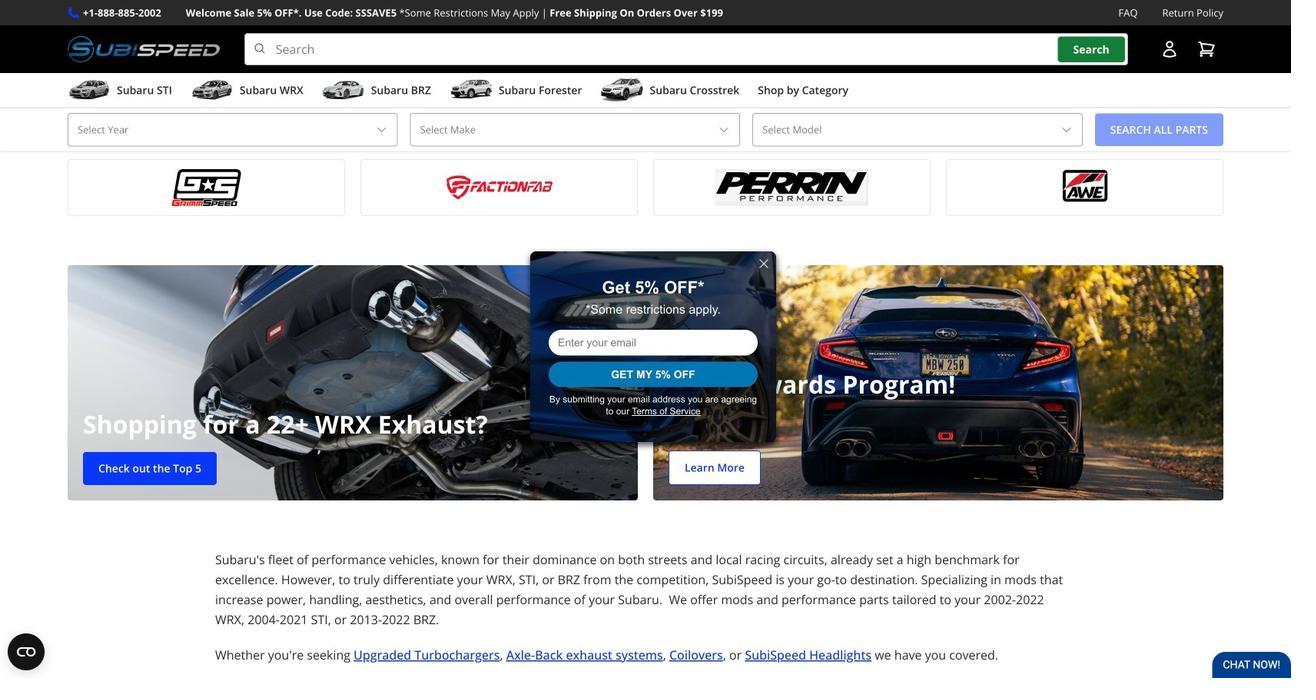 Task type: vqa. For each thing, say whether or not it's contained in the screenshot.
Apply
no



Task type: describe. For each thing, give the bounding box(es) containing it.
factionfab logo image
[[371, 169, 628, 206]]

open widget image
[[8, 634, 45, 670]]

awe tuning logo image
[[956, 169, 1214, 206]]

Select Year button
[[68, 113, 398, 147]]

tomei logo image
[[956, 97, 1214, 134]]

grimmspeed logo image
[[78, 169, 335, 206]]

olm logo image
[[371, 97, 628, 134]]

search input field
[[244, 33, 1129, 65]]

subispeed logo image
[[68, 33, 220, 65]]

a subaru forester thumbnail image image
[[450, 79, 493, 102]]

button image
[[1161, 40, 1179, 59]]

a subaru wrx thumbnail image image
[[191, 79, 234, 102]]

a subaru crosstrek thumbnail image image
[[601, 79, 644, 102]]

select make image
[[718, 124, 731, 136]]



Task type: locate. For each thing, give the bounding box(es) containing it.
Select Make button
[[410, 113, 741, 147]]

a subaru brz thumbnail image image
[[322, 79, 365, 102]]

select model image
[[1061, 124, 1073, 136]]

select year image
[[376, 124, 388, 136]]

a subaru sti thumbnail image image
[[68, 79, 111, 102]]

perrin logo image
[[664, 169, 921, 206]]

subispeed logo image
[[664, 97, 921, 134]]

invidia logo image
[[78, 97, 335, 134]]

Select Model button
[[753, 113, 1083, 147]]



